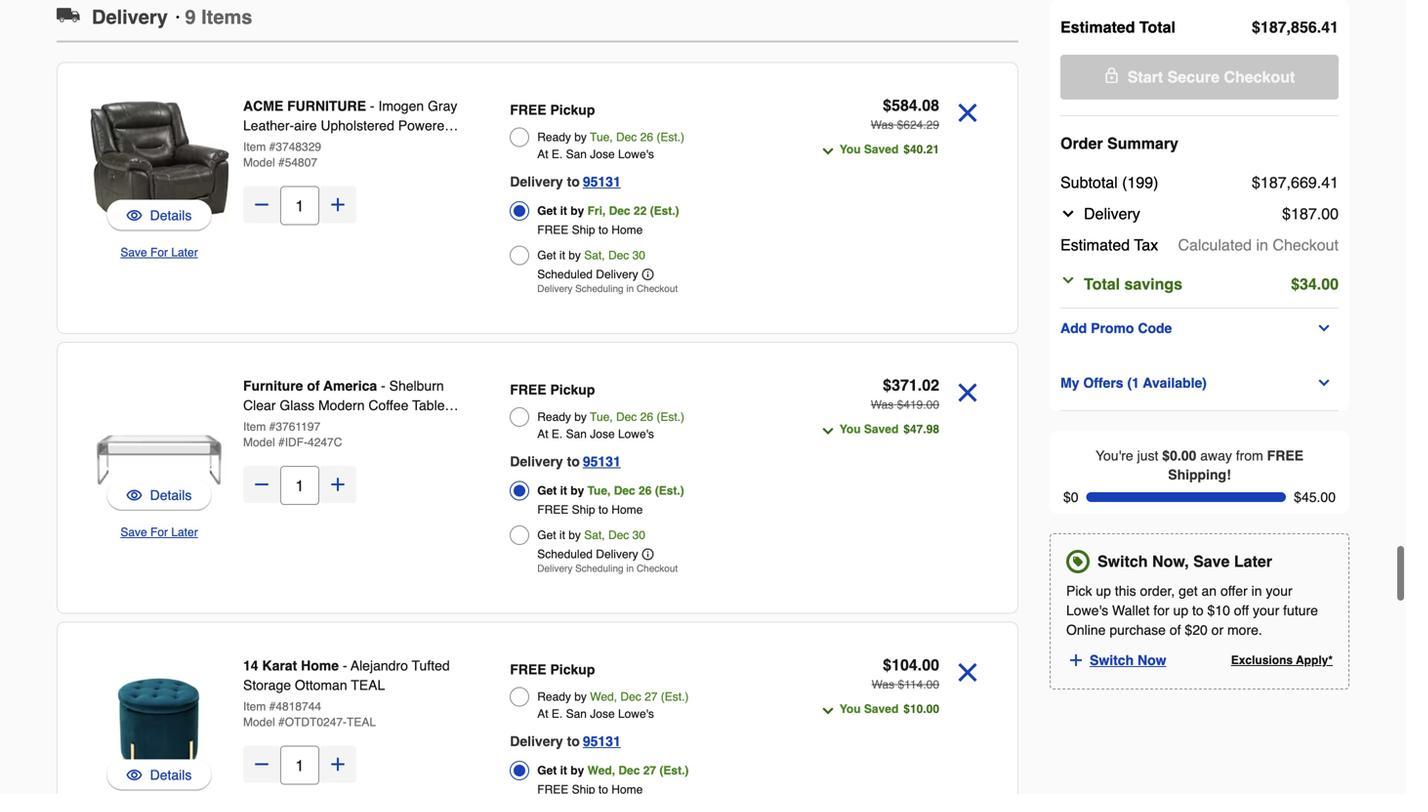 Task type: locate. For each thing, give the bounding box(es) containing it.
1 remove item image from the top
[[952, 96, 985, 129]]

1 estimated from the top
[[1061, 18, 1136, 36]]

remove item image
[[952, 96, 985, 129], [952, 656, 985, 689]]

Stepper number input field with increment and decrement buttons number field
[[280, 186, 319, 225], [280, 466, 319, 505], [280, 746, 319, 785]]

30 down 22
[[633, 249, 646, 262]]

1 vertical spatial stepper number input field with increment and decrement buttons number field
[[280, 466, 319, 505]]

for down shelburn clear glass modern coffee table with storage image at the left of page
[[150, 526, 168, 539]]

switch now, save later
[[1098, 553, 1273, 571]]

#idf-
[[278, 436, 308, 449]]

98
[[927, 423, 940, 436]]

1 41 from the top
[[1322, 18, 1340, 36]]

save for later
[[120, 246, 198, 259], [120, 526, 198, 539]]

scheduling for 584
[[576, 283, 624, 295]]

0 vertical spatial remove item image
[[952, 96, 985, 129]]

bullet image
[[176, 15, 180, 19]]

1 vertical spatial scheduled delivery
[[538, 548, 639, 561]]

3 stepper number input field with increment and decrement buttons number field from the top
[[280, 746, 319, 785]]

free ship to home down the get it by tue, dec 26 (est.)
[[538, 503, 643, 517]]

delivery scheduling in checkout for 371
[[538, 563, 678, 575]]

estimated
[[1061, 18, 1136, 36], [1061, 236, 1131, 254]]

home
[[612, 223, 643, 237], [612, 503, 643, 517], [301, 658, 339, 674]]

item down clear
[[243, 420, 266, 434]]

free ship to home for 584
[[538, 223, 643, 237]]

get it by sat, dec 30 down the get it by tue, dec 26 (est.)
[[538, 529, 646, 542]]

sat, for 371
[[585, 529, 605, 542]]

0 vertical spatial pickup
[[551, 102, 595, 118]]

model down the #4818744
[[243, 716, 275, 729]]

3 you from the top
[[840, 703, 861, 716]]

0 vertical spatial teal
[[351, 678, 385, 693]]

total savings
[[1085, 275, 1183, 293]]

2 vertical spatial free pickup
[[510, 662, 595, 678]]

ship for 584
[[572, 223, 596, 237]]

at down "ready by wed, dec 27 (est.)"
[[538, 707, 549, 721]]

5 get from the top
[[538, 764, 557, 778]]

2 save for later from the top
[[120, 526, 198, 539]]

1 vertical spatial save
[[120, 526, 147, 539]]

2 vertical spatial saved
[[865, 703, 899, 716]]

1 vertical spatial ship
[[572, 503, 596, 517]]

0 vertical spatial storage
[[271, 417, 319, 433]]

187,669
[[1261, 173, 1318, 192]]

2 delivery scheduling in checkout from the top
[[538, 563, 678, 575]]

later
[[171, 246, 198, 259], [171, 526, 198, 539], [1235, 553, 1273, 571]]

2 41 from the top
[[1322, 173, 1340, 192]]

your
[[1267, 583, 1293, 599], [1254, 603, 1280, 619]]

0 vertical spatial scheduled
[[538, 268, 593, 281]]

1 vertical spatial model
[[243, 436, 275, 449]]

2 ready by tue, dec 26 (est.) from the top
[[538, 410, 685, 424]]

storage
[[271, 417, 319, 433], [243, 678, 291, 693]]

plus image
[[328, 195, 348, 214], [328, 755, 348, 774]]

model
[[243, 156, 275, 170], [243, 436, 275, 449], [243, 716, 275, 729]]

95131 for 08
[[583, 174, 621, 190]]

minus image for 104
[[252, 755, 272, 774]]

2 95131 button from the top
[[583, 450, 621, 473]]

my
[[1061, 375, 1080, 391]]

0 vertical spatial chevron down image
[[821, 144, 836, 159]]

my offers (1 available)
[[1061, 375, 1208, 391]]

2 free pickup from the top
[[510, 382, 595, 398]]

3 at from the top
[[538, 707, 549, 721]]

info image down 22
[[643, 269, 654, 280]]

shelburn clear glass modern coffee table with storage image
[[89, 374, 230, 515]]

gray
[[428, 98, 458, 114]]

scheduling down fri, on the left
[[576, 283, 624, 295]]

up right for
[[1174, 603, 1189, 619]]

1 vertical spatial item
[[243, 420, 266, 434]]

imogen gray leather-aire upholstered powered reclining recliner image
[[89, 94, 230, 235]]

1 scheduled from the top
[[538, 268, 593, 281]]

ready by tue, dec 26 (est.) up the get it by tue, dec 26 (est.)
[[538, 410, 685, 424]]

1 ready by tue, dec 26 (est.) from the top
[[538, 130, 685, 144]]

2 plus image from the top
[[328, 755, 348, 774]]

. inside '$ 371 . 02 was $ 419 .00'
[[918, 376, 923, 394]]

later up offer at the right of the page
[[1235, 553, 1273, 571]]

scheduled for 371
[[538, 548, 593, 561]]

2 for from the top
[[150, 526, 168, 539]]

#otdt0247-
[[278, 716, 347, 729]]

america
[[324, 378, 377, 394]]

1 model from the top
[[243, 156, 275, 170]]

e. up get it by fri, dec 22 (est.)
[[552, 148, 563, 161]]

save down imogen gray leather-aire upholstered powered reclining recliner image
[[120, 246, 147, 259]]

1 ready from the top
[[538, 130, 572, 144]]

2 get it by sat, dec 30 from the top
[[538, 529, 646, 542]]

0 vertical spatial up
[[1097, 583, 1112, 599]]

624
[[904, 118, 924, 132]]

ship
[[572, 223, 596, 237], [572, 503, 596, 517]]

option group
[[510, 96, 781, 300], [510, 376, 781, 580], [510, 656, 781, 794]]

1 get it by sat, dec 30 from the top
[[538, 249, 646, 262]]

save for later button for 371
[[120, 523, 198, 542]]

0 vertical spatial was
[[871, 118, 894, 132]]

1 horizontal spatial -
[[370, 98, 375, 114]]

1 vertical spatial 95131 button
[[583, 450, 621, 473]]

info image
[[643, 269, 654, 280], [643, 549, 654, 560]]

saved for 104
[[865, 703, 899, 716]]

was
[[871, 118, 894, 132], [871, 398, 894, 412], [872, 678, 895, 692]]

1 delivery to 95131 from the top
[[510, 174, 621, 190]]

-
[[370, 98, 375, 114], [381, 378, 386, 394], [343, 658, 347, 674]]

0 vertical spatial quickview image
[[127, 206, 142, 225]]

1 vertical spatial plus image
[[1068, 652, 1086, 669]]

alejandro tufted storage ottoman teal image
[[89, 654, 230, 794]]

ready by tue, dec 26 (est.)
[[538, 130, 685, 144], [538, 410, 685, 424]]

2 vertical spatial 95131
[[583, 734, 621, 749]]

26 for 584
[[641, 130, 654, 144]]

2 vertical spatial quickview image
[[127, 766, 142, 785]]

1 plus image from the top
[[328, 195, 348, 214]]

at up get it by fri, dec 22 (est.)
[[538, 148, 549, 161]]

get for 584
[[538, 204, 557, 218]]

delivery to 95131 up fri, on the left
[[510, 174, 621, 190]]

model inside the item #4818744 model #otdt0247-teal
[[243, 716, 275, 729]]

for for 371
[[150, 526, 168, 539]]

0 vertical spatial sat,
[[585, 249, 605, 262]]

was inside '$ 371 . 02 was $ 419 .00'
[[871, 398, 894, 412]]

tue, for 584
[[590, 130, 613, 144]]

2 sat, from the top
[[585, 529, 605, 542]]

1 vertical spatial later
[[171, 526, 198, 539]]

in down the get it by tue, dec 26 (est.)
[[627, 563, 634, 575]]

it for 104
[[560, 764, 568, 778]]

minus image down item #3748329 model #54807
[[252, 195, 272, 214]]

1 vertical spatial total
[[1085, 275, 1121, 293]]

ottoman
[[295, 678, 347, 693]]

187,856
[[1261, 18, 1318, 36]]

ready up get it by fri, dec 22 (est.)
[[538, 130, 572, 144]]

saved left 10
[[865, 703, 899, 716]]

home down the get it by tue, dec 26 (est.)
[[612, 503, 643, 517]]

item inside the item #4818744 model #otdt0247-teal
[[243, 700, 266, 714]]

was up you saved $ 40 . 21
[[871, 118, 894, 132]]

95131 button up fri, on the left
[[583, 170, 621, 193]]

saved left 47
[[865, 423, 899, 436]]

savings
[[1125, 275, 1183, 293]]

95131 button up the get it by tue, dec 26 (est.)
[[583, 450, 621, 473]]

2 vertical spatial delivery to 95131
[[510, 734, 621, 749]]

4 get from the top
[[538, 529, 557, 542]]

2 remove item image from the top
[[952, 656, 985, 689]]

details button
[[106, 200, 212, 231], [127, 206, 192, 225], [106, 480, 212, 511], [127, 486, 192, 505], [106, 760, 212, 791], [127, 766, 192, 785]]

- up the coffee
[[381, 378, 386, 394]]

1 vertical spatial delivery scheduling in checkout
[[538, 563, 678, 575]]

1 jose from the top
[[590, 148, 615, 161]]

1 vertical spatial you
[[840, 423, 861, 436]]

powered
[[398, 118, 452, 133]]

storage up #idf-
[[271, 417, 319, 433]]

1 sat, from the top
[[585, 249, 605, 262]]

0 vertical spatial estimated
[[1061, 18, 1136, 36]]

2 estimated from the top
[[1061, 236, 1131, 254]]

san for 02
[[566, 427, 587, 441]]

3 at e. san jose lowe's from the top
[[538, 707, 655, 721]]

scheduling down the get it by tue, dec 26 (est.)
[[576, 563, 624, 575]]

3 saved from the top
[[865, 703, 899, 716]]

leather-
[[243, 118, 294, 133]]

2 95131 from the top
[[583, 454, 621, 469]]

you for 584
[[840, 143, 861, 156]]

it for 371
[[560, 484, 568, 498]]

1 vertical spatial pickup
[[551, 382, 595, 398]]

total up start
[[1140, 18, 1176, 36]]

3 pickup from the top
[[551, 662, 595, 678]]

quickview image
[[127, 206, 142, 225], [127, 486, 142, 505], [127, 766, 142, 785]]

wed, down "ready by wed, dec 27 (est.)"
[[588, 764, 616, 778]]

scheduled
[[538, 268, 593, 281], [538, 548, 593, 561]]

model down reclining
[[243, 156, 275, 170]]

1 vertical spatial 26
[[641, 410, 654, 424]]

1 horizontal spatial plus image
[[1068, 652, 1086, 669]]

0 vertical spatial info image
[[643, 269, 654, 280]]

you
[[840, 143, 861, 156], [840, 423, 861, 436], [840, 703, 861, 716]]

0 vertical spatial switch
[[1098, 553, 1149, 571]]

0 vertical spatial at
[[538, 148, 549, 161]]

delivery
[[92, 6, 168, 28], [510, 174, 563, 190], [1085, 205, 1141, 223], [596, 268, 639, 281], [538, 283, 573, 295], [510, 454, 563, 469], [596, 548, 639, 561], [538, 563, 573, 575], [510, 734, 563, 749]]

41 for $ 187,669 . 41
[[1322, 173, 1340, 192]]

save for later for 371
[[120, 526, 198, 539]]

glass
[[280, 398, 315, 413]]

model inside item #3748329 model #54807
[[243, 156, 275, 170]]

plus image
[[328, 475, 348, 494], [1068, 652, 1086, 669]]

item for 02
[[243, 420, 266, 434]]

3 delivery to 95131 from the top
[[510, 734, 621, 749]]

in right calculated
[[1257, 236, 1269, 254]]

teal inside the item #4818744 model #otdt0247-teal
[[347, 716, 376, 729]]

1 95131 from the top
[[583, 174, 621, 190]]

lowe's up the online
[[1067, 603, 1109, 619]]

lowe's up 22
[[618, 148, 655, 161]]

storage inside alejandro tufted storage ottoman teal
[[243, 678, 291, 693]]

1 vertical spatial 30
[[633, 529, 646, 542]]

0 horizontal spatial -
[[343, 658, 347, 674]]

371
[[892, 376, 918, 394]]

2 vertical spatial 95131 button
[[583, 730, 621, 753]]

2 stepper number input field with increment and decrement buttons number field from the top
[[280, 466, 319, 505]]

29
[[927, 118, 940, 132]]

0 vertical spatial tue,
[[590, 130, 613, 144]]

1 at from the top
[[538, 148, 549, 161]]

1 vertical spatial storage
[[243, 678, 291, 693]]

was inside $ 104 .00 was $ 114 .00
[[872, 678, 895, 692]]

1 at e. san jose lowe's from the top
[[538, 148, 655, 161]]

teal inside alejandro tufted storage ottoman teal
[[351, 678, 385, 693]]

3 san from the top
[[566, 707, 587, 721]]

to up the $20
[[1193, 603, 1204, 619]]

2 vertical spatial e.
[[552, 707, 563, 721]]

sat, down the get it by tue, dec 26 (est.)
[[585, 529, 605, 542]]

3 get from the top
[[538, 484, 557, 498]]

calculated
[[1179, 236, 1253, 254]]

1 info image from the top
[[643, 269, 654, 280]]

3 option group from the top
[[510, 656, 781, 794]]

minus image down the #4818744
[[252, 755, 272, 774]]

chevron down image up add
[[1061, 273, 1077, 288]]

total
[[1140, 18, 1176, 36], [1085, 275, 1121, 293]]

2 at from the top
[[538, 427, 549, 441]]

1 free ship to home from the top
[[538, 223, 643, 237]]

0 vertical spatial minus image
[[252, 195, 272, 214]]

1 vertical spatial teal
[[347, 716, 376, 729]]

1 95131 button from the top
[[583, 170, 621, 193]]

1 vertical spatial for
[[150, 526, 168, 539]]

1 vertical spatial free pickup
[[510, 382, 595, 398]]

2 e. from the top
[[552, 427, 563, 441]]

2 saved from the top
[[865, 423, 899, 436]]

ship down the get it by tue, dec 26 (est.)
[[572, 503, 596, 517]]

2 at e. san jose lowe's from the top
[[538, 427, 655, 441]]

.
[[1318, 18, 1322, 36], [918, 96, 923, 114], [924, 118, 927, 132], [924, 143, 927, 156], [1318, 173, 1322, 192], [918, 376, 923, 394], [924, 423, 927, 436]]

95131 button
[[583, 170, 621, 193], [583, 450, 621, 473], [583, 730, 621, 753]]

you saved $ 47 . 98
[[840, 423, 940, 436]]

0 vertical spatial model
[[243, 156, 275, 170]]

1 vertical spatial details
[[150, 488, 192, 503]]

add promo code
[[1061, 320, 1173, 336]]

checkout
[[1225, 68, 1296, 86], [1273, 236, 1340, 254], [637, 283, 678, 295], [637, 563, 678, 575]]

2 free ship to home from the top
[[538, 503, 643, 517]]

1 vertical spatial 41
[[1322, 173, 1340, 192]]

for
[[150, 246, 168, 259], [150, 526, 168, 539]]

(1
[[1128, 375, 1140, 391]]

1 vertical spatial get it by sat, dec 30
[[538, 529, 646, 542]]

0 vertical spatial save for later button
[[120, 243, 198, 262]]

save up an on the right bottom of page
[[1194, 553, 1231, 571]]

1 for from the top
[[150, 246, 168, 259]]

1 vertical spatial saved
[[865, 423, 899, 436]]

san up the get it by tue, dec 26 (est.)
[[566, 427, 587, 441]]

estimated up secure icon
[[1061, 18, 1136, 36]]

save down shelburn clear glass modern coffee table with storage image at the left of page
[[120, 526, 147, 539]]

$ down 419
[[904, 423, 911, 436]]

to
[[567, 174, 580, 190], [599, 223, 609, 237], [567, 454, 580, 469], [599, 503, 609, 517], [1193, 603, 1204, 619], [567, 734, 580, 749]]

ship down fri, on the left
[[572, 223, 596, 237]]

22
[[634, 204, 647, 218]]

2 vertical spatial you
[[840, 703, 861, 716]]

item down 'leather-'
[[243, 140, 266, 154]]

0 vertical spatial save
[[120, 246, 147, 259]]

lowe's up the get it by tue, dec 26 (est.)
[[618, 427, 655, 441]]

offers
[[1084, 375, 1124, 391]]

2 delivery to 95131 from the top
[[510, 454, 621, 469]]

you left 47
[[840, 423, 861, 436]]

stepper number input field with increment and decrement buttons number field for 104
[[280, 746, 319, 785]]

2 scheduled from the top
[[538, 548, 593, 561]]

ready by tue, dec 26 (est.) up get it by fri, dec 22 (est.)
[[538, 130, 685, 144]]

1 delivery scheduling in checkout from the top
[[538, 283, 678, 295]]

2 quickview image from the top
[[127, 486, 142, 505]]

save for later down imogen gray leather-aire upholstered powered reclining recliner image
[[120, 246, 198, 259]]

jose up the get it by tue, dec 26 (est.)
[[590, 427, 615, 441]]

switch
[[1098, 553, 1149, 571], [1090, 653, 1134, 668]]

minus image for 584
[[252, 195, 272, 214]]

.00
[[1318, 205, 1340, 223], [1318, 275, 1340, 293], [924, 398, 940, 412], [918, 656, 940, 674], [924, 678, 940, 692], [924, 703, 940, 716]]

187
[[1292, 205, 1318, 223]]

3 details from the top
[[150, 767, 192, 783]]

imogen
[[379, 98, 424, 114]]

scheduled down the get it by tue, dec 26 (est.)
[[538, 548, 593, 561]]

0 vertical spatial home
[[612, 223, 643, 237]]

2 pickup from the top
[[551, 382, 595, 398]]

stepper number input field with increment and decrement buttons number field down #54807
[[280, 186, 319, 225]]

saved for 584
[[865, 143, 899, 156]]

1 horizontal spatial total
[[1140, 18, 1176, 36]]

1 vertical spatial your
[[1254, 603, 1280, 619]]

1 ship from the top
[[572, 223, 596, 237]]

2 vertical spatial item
[[243, 700, 266, 714]]

at e. san jose lowe's down "ready by wed, dec 27 (est.)"
[[538, 707, 655, 721]]

2 vertical spatial ready
[[538, 690, 572, 704]]

scheduled delivery down fri, on the left
[[538, 268, 639, 281]]

1 vertical spatial of
[[1170, 623, 1182, 638]]

save for later button down shelburn clear glass modern coffee table with storage image at the left of page
[[120, 523, 198, 542]]

scheduled delivery for 584
[[538, 268, 639, 281]]

ready for 08
[[538, 130, 572, 144]]

1 san from the top
[[566, 148, 587, 161]]

get it by sat, dec 30 for 584
[[538, 249, 646, 262]]

1 save for later from the top
[[120, 246, 198, 259]]

e. up the get it by tue, dec 26 (est.)
[[552, 427, 563, 441]]

0 vertical spatial san
[[566, 148, 587, 161]]

2 vertical spatial at e. san jose lowe's
[[538, 707, 655, 721]]

1 get from the top
[[538, 204, 557, 218]]

online
[[1067, 623, 1106, 638]]

1 e. from the top
[[552, 148, 563, 161]]

checkout down 22
[[637, 283, 678, 295]]

.00 down $ 187,669 . 41
[[1318, 205, 1340, 223]]

0 vertical spatial saved
[[865, 143, 899, 156]]

3 item from the top
[[243, 700, 266, 714]]

0 vertical spatial delivery to 95131
[[510, 174, 621, 190]]

of
[[307, 378, 320, 394], [1170, 623, 1182, 638]]

free ship to home down fri, on the left
[[538, 223, 643, 237]]

item inside the item #3761197 model #idf-4247c
[[243, 420, 266, 434]]

1 quickview image from the top
[[127, 206, 142, 225]]

ready by tue, dec 26 (est.) for 584
[[538, 130, 685, 144]]

3 e. from the top
[[552, 707, 563, 721]]

0 vertical spatial details
[[150, 208, 192, 223]]

1 vertical spatial remove item image
[[952, 656, 985, 689]]

free pickup for 02
[[510, 382, 595, 398]]

2 vertical spatial model
[[243, 716, 275, 729]]

- for 104
[[343, 658, 347, 674]]

1 vertical spatial save for later
[[120, 526, 198, 539]]

chevron down image
[[1061, 206, 1077, 222], [1317, 320, 1333, 336], [1317, 375, 1333, 391], [821, 424, 836, 439]]

1 pickup from the top
[[551, 102, 595, 118]]

2 info image from the top
[[643, 549, 654, 560]]

now,
[[1153, 553, 1190, 571]]

delivery to 95131 for 02
[[510, 454, 621, 469]]

jose for 08
[[590, 148, 615, 161]]

remove item image right 29
[[952, 96, 985, 129]]

1 horizontal spatial of
[[1170, 623, 1182, 638]]

info image for 584
[[643, 269, 654, 280]]

was inside $ 584 . 08 was $ 624 . 29
[[871, 118, 894, 132]]

model for 02
[[243, 436, 275, 449]]

to inside pick up this order, get an offer in your lowe's wallet for up to $10 off your future online purchase of $20 or more.
[[1193, 603, 1204, 619]]

0 vertical spatial 30
[[633, 249, 646, 262]]

2 vertical spatial chevron down image
[[821, 703, 836, 719]]

you left 10
[[840, 703, 861, 716]]

chevron down image inside my offers (1 available) link
[[1317, 375, 1333, 391]]

at for 02
[[538, 427, 549, 441]]

checkout down 187,856
[[1225, 68, 1296, 86]]

model down with
[[243, 436, 275, 449]]

it
[[560, 204, 568, 218], [560, 249, 566, 262], [560, 484, 568, 498], [560, 529, 566, 542], [560, 764, 568, 778]]

1 vertical spatial up
[[1174, 603, 1189, 619]]

remove item image
[[952, 376, 985, 409]]

1 vertical spatial at e. san jose lowe's
[[538, 427, 655, 441]]

1 vertical spatial option group
[[510, 376, 781, 580]]

off
[[1235, 603, 1250, 619]]

later for 371
[[171, 526, 198, 539]]

in right offer at the right of the page
[[1252, 583, 1263, 599]]

for for 584
[[150, 246, 168, 259]]

ready
[[538, 130, 572, 144], [538, 410, 572, 424], [538, 690, 572, 704]]

you saved $ 10 .00
[[840, 703, 940, 716]]

wed, up the get it by wed, dec 27 (est.)
[[590, 690, 618, 704]]

delivery to 95131 for 08
[[510, 174, 621, 190]]

(est.)
[[657, 130, 685, 144], [650, 204, 680, 218], [657, 410, 685, 424], [655, 484, 685, 498], [661, 690, 689, 704], [660, 764, 689, 778]]

0 vertical spatial ready
[[538, 130, 572, 144]]

plus image down the online
[[1068, 652, 1086, 669]]

0 vertical spatial for
[[150, 246, 168, 259]]

1 save for later button from the top
[[120, 243, 198, 262]]

estimated total
[[1061, 18, 1176, 36]]

remove item image right 114
[[952, 656, 985, 689]]

3 model from the top
[[243, 716, 275, 729]]

quickview image for 584
[[127, 206, 142, 225]]

to up the get it by tue, dec 26 (est.)
[[567, 454, 580, 469]]

in
[[1257, 236, 1269, 254], [627, 283, 634, 295], [627, 563, 634, 575], [1252, 583, 1263, 599]]

item for 08
[[243, 140, 266, 154]]

secure
[[1168, 68, 1220, 86]]

$ 104 .00 was $ 114 .00
[[872, 656, 940, 692]]

ready for 02
[[538, 410, 572, 424]]

1 saved from the top
[[865, 143, 899, 156]]

modern
[[319, 398, 365, 413]]

scheduled delivery down the get it by tue, dec 26 (est.)
[[538, 548, 639, 561]]

ready up the get it by tue, dec 26 (est.)
[[538, 410, 572, 424]]

your up future
[[1267, 583, 1293, 599]]

plus image down recliner
[[328, 195, 348, 214]]

2 vertical spatial was
[[872, 678, 895, 692]]

41 up $ 187 .00
[[1322, 173, 1340, 192]]

0 vertical spatial jose
[[590, 148, 615, 161]]

1 stepper number input field with increment and decrement buttons number field from the top
[[280, 186, 319, 225]]

at for 08
[[538, 148, 549, 161]]

delivery scheduling in checkout down get it by fri, dec 22 (est.)
[[538, 283, 678, 295]]

104
[[892, 656, 918, 674]]

switch inside button
[[1090, 653, 1134, 668]]

plus image down #otdt0247-
[[328, 755, 348, 774]]

2 you from the top
[[840, 423, 861, 436]]

total down 'estimated tax'
[[1085, 275, 1121, 293]]

2 vertical spatial jose
[[590, 707, 615, 721]]

chevron down image
[[821, 144, 836, 159], [1061, 273, 1077, 288], [821, 703, 836, 719]]

dec
[[616, 130, 637, 144], [609, 204, 631, 218], [609, 249, 629, 262], [616, 410, 637, 424], [614, 484, 636, 498], [609, 529, 629, 542], [621, 690, 642, 704], [619, 764, 640, 778]]

2 save for later button from the top
[[120, 523, 198, 542]]

0 vertical spatial scheduled delivery
[[538, 268, 639, 281]]

2 san from the top
[[566, 427, 587, 441]]

save for later button
[[120, 243, 198, 262], [120, 523, 198, 542]]

e. down "ready by wed, dec 27 (est.)"
[[552, 707, 563, 721]]

1 minus image from the top
[[252, 195, 272, 214]]

0 vertical spatial get it by sat, dec 30
[[538, 249, 646, 262]]

1 free pickup from the top
[[510, 102, 595, 118]]

- up ottoman
[[343, 658, 347, 674]]

home up ottoman
[[301, 658, 339, 674]]

2 vertical spatial pickup
[[551, 662, 595, 678]]

$ down 584
[[898, 118, 904, 132]]

upholstered
[[321, 118, 395, 133]]

jose for 02
[[590, 427, 615, 441]]

free pickup
[[510, 102, 595, 118], [510, 382, 595, 398], [510, 662, 595, 678]]

checkout inside the start secure checkout "button"
[[1225, 68, 1296, 86]]

switch for switch now, save later
[[1098, 553, 1149, 571]]

1 vertical spatial -
[[381, 378, 386, 394]]

minus image
[[252, 195, 272, 214], [252, 755, 272, 774]]

27 up the get it by wed, dec 27 (est.)
[[645, 690, 658, 704]]

chevron down image for .
[[821, 144, 836, 159]]

1 scheduling from the top
[[576, 283, 624, 295]]

at e. san jose lowe's up the get it by tue, dec 26 (est.)
[[538, 427, 655, 441]]

1 scheduled delivery from the top
[[538, 268, 639, 281]]

delivery to 95131
[[510, 174, 621, 190], [510, 454, 621, 469], [510, 734, 621, 749]]

0 vertical spatial item
[[243, 140, 266, 154]]

0 vertical spatial total
[[1140, 18, 1176, 36]]

this
[[1116, 583, 1137, 599]]

41 right 187,856
[[1322, 18, 1340, 36]]

1 item from the top
[[243, 140, 266, 154]]

chevron down image inside add promo code link
[[1317, 320, 1333, 336]]

remove item image for .00
[[952, 656, 985, 689]]

1 vertical spatial estimated
[[1061, 236, 1131, 254]]

tag filled image
[[1070, 553, 1087, 571]]

0 vertical spatial 95131
[[583, 174, 621, 190]]

9 items
[[185, 6, 252, 28]]

estimated left tax
[[1061, 236, 1131, 254]]

3 95131 button from the top
[[583, 730, 621, 753]]

lowe's down "ready by wed, dec 27 (est.)"
[[618, 707, 655, 721]]

1 vertical spatial delivery to 95131
[[510, 454, 621, 469]]

2 ship from the top
[[572, 503, 596, 517]]

2 minus image from the top
[[252, 755, 272, 774]]

option group for 02
[[510, 376, 781, 580]]

2 ready from the top
[[538, 410, 572, 424]]

to up the get it by wed, dec 27 (est.)
[[567, 734, 580, 749]]

lowe's for 584
[[618, 148, 655, 161]]

1 30 from the top
[[633, 249, 646, 262]]

save for 371
[[120, 526, 147, 539]]

0 vertical spatial plus image
[[328, 195, 348, 214]]

scheduled delivery
[[538, 268, 639, 281], [538, 548, 639, 561]]

2 scheduled delivery from the top
[[538, 548, 639, 561]]

1 details from the top
[[150, 208, 192, 223]]

san down "ready by wed, dec 27 (est.)"
[[566, 707, 587, 721]]

2 model from the top
[[243, 436, 275, 449]]

1 option group from the top
[[510, 96, 781, 300]]

item inside item #3748329 model #54807
[[243, 140, 266, 154]]

2 option group from the top
[[510, 376, 781, 580]]

0 vertical spatial you
[[840, 143, 861, 156]]

2 scheduling from the top
[[576, 563, 624, 575]]

later for 584
[[171, 246, 198, 259]]

pickup for 02
[[551, 382, 595, 398]]

1 you from the top
[[840, 143, 861, 156]]

free
[[510, 102, 547, 118], [538, 223, 569, 237], [510, 382, 547, 398], [1268, 448, 1304, 464], [538, 503, 569, 517], [510, 662, 547, 678]]

lowe's for 104
[[618, 707, 655, 721]]

$
[[1253, 18, 1261, 36], [883, 96, 892, 114], [898, 118, 904, 132], [904, 143, 911, 156], [1253, 173, 1261, 192], [1283, 205, 1292, 223], [1292, 275, 1300, 293], [883, 376, 892, 394], [898, 398, 904, 412], [904, 423, 911, 436], [1163, 448, 1171, 464], [883, 656, 892, 674], [898, 678, 905, 692], [904, 703, 911, 716]]

0 vertical spatial 41
[[1322, 18, 1340, 36]]

95131 up the get it by wed, dec 27 (est.)
[[583, 734, 621, 749]]

2 30 from the top
[[633, 529, 646, 542]]

2 jose from the top
[[590, 427, 615, 441]]

2 item from the top
[[243, 420, 266, 434]]

2 details from the top
[[150, 488, 192, 503]]

model inside the item #3761197 model #idf-4247c
[[243, 436, 275, 449]]



Task type: describe. For each thing, give the bounding box(es) containing it.
#4818744
[[269, 700, 322, 714]]

start secure checkout
[[1128, 68, 1296, 86]]

stepper number input field with increment and decrement buttons number field for 584
[[280, 186, 319, 225]]

0 horizontal spatial of
[[307, 378, 320, 394]]

14 karat home -
[[243, 658, 351, 674]]

storage inside shelburn clear glass modern coffee table with storage
[[271, 417, 319, 433]]

add
[[1061, 320, 1088, 336]]

$ 34 .00
[[1292, 275, 1340, 293]]

shipping!
[[1169, 467, 1232, 483]]

3 quickview image from the top
[[127, 766, 142, 785]]

option group for 08
[[510, 96, 781, 300]]

you for 104
[[840, 703, 861, 716]]

recliner
[[303, 137, 354, 153]]

1 vertical spatial chevron down image
[[1061, 273, 1077, 288]]

estimated for estimated total
[[1061, 18, 1136, 36]]

1 vertical spatial wed,
[[588, 764, 616, 778]]

lowe's for 371
[[618, 427, 655, 441]]

plus image for 104
[[328, 755, 348, 774]]

#3748329
[[269, 140, 322, 154]]

0.00
[[1171, 448, 1197, 464]]

switch now
[[1090, 653, 1167, 668]]

0 vertical spatial your
[[1267, 583, 1293, 599]]

switch for switch now
[[1090, 653, 1134, 668]]

minus image
[[252, 475, 272, 494]]

free pickup for 08
[[510, 102, 595, 118]]

available)
[[1144, 375, 1208, 391]]

truck filled image
[[57, 3, 80, 27]]

$ down 624
[[904, 143, 911, 156]]

$ down 114
[[904, 703, 911, 716]]

furniture
[[243, 378, 303, 394]]

acme
[[243, 98, 284, 114]]

was for 584
[[871, 118, 894, 132]]

pickup for 08
[[551, 102, 595, 118]]

$ up calculated in checkout
[[1253, 173, 1261, 192]]

with
[[243, 417, 268, 433]]

aire
[[294, 118, 317, 133]]

delivery scheduling in checkout for 584
[[538, 283, 678, 295]]

chevron down image for add promo code
[[1317, 320, 1333, 336]]

$ 584 . 08 was $ 624 . 29
[[871, 96, 940, 132]]

save for 584
[[120, 246, 147, 259]]

e. for 08
[[552, 148, 563, 161]]

0 vertical spatial wed,
[[590, 690, 618, 704]]

free inside free shipping!
[[1268, 448, 1304, 464]]

tax
[[1135, 236, 1159, 254]]

4247c
[[308, 436, 342, 449]]

chevron down image for you saved
[[821, 424, 836, 439]]

get it by tue, dec 26 (est.)
[[538, 484, 685, 498]]

95131 button for 02
[[583, 450, 621, 473]]

alejandro tufted storage ottoman teal
[[243, 658, 450, 693]]

summary
[[1108, 134, 1179, 152]]

order
[[1061, 134, 1104, 152]]

switch now button
[[1067, 648, 1184, 673]]

karat
[[262, 658, 297, 674]]

checkout down the get it by tue, dec 26 (est.)
[[637, 563, 678, 575]]

saved for 371
[[865, 423, 899, 436]]

41 for $ 187,856 . 41
[[1322, 18, 1340, 36]]

estimated for estimated tax
[[1061, 236, 1131, 254]]

08
[[923, 96, 940, 114]]

teal for ottoman
[[351, 678, 385, 693]]

for
[[1154, 603, 1170, 619]]

3 free pickup from the top
[[510, 662, 595, 678]]

model for 08
[[243, 156, 275, 170]]

free ship to home for 371
[[538, 503, 643, 517]]

$ 371 . 02 was $ 419 .00
[[871, 376, 940, 412]]

chevron down image for .00
[[821, 703, 836, 719]]

at e. san jose lowe's for 02
[[538, 427, 655, 441]]

details for 371
[[150, 488, 192, 503]]

95131 button for 08
[[583, 170, 621, 193]]

30 for 584
[[633, 249, 646, 262]]

2 vertical spatial tue,
[[588, 484, 611, 498]]

estimated tax
[[1061, 236, 1159, 254]]

#3761197
[[269, 420, 321, 434]]

add promo code link
[[1061, 317, 1340, 340]]

2 vertical spatial later
[[1235, 553, 1273, 571]]

you're
[[1096, 448, 1134, 464]]

get it by fri, dec 22 (est.)
[[538, 204, 680, 218]]

tue, for 371
[[590, 410, 613, 424]]

furniture
[[287, 98, 366, 114]]

item #4818744 model #otdt0247-teal
[[243, 700, 376, 729]]

get it by sat, dec 30 for 371
[[538, 529, 646, 542]]

alejandro
[[351, 658, 408, 674]]

$ down 371
[[898, 398, 904, 412]]

an
[[1202, 583, 1218, 599]]

2 vertical spatial 26
[[639, 484, 652, 498]]

34
[[1300, 275, 1318, 293]]

1 horizontal spatial up
[[1174, 603, 1189, 619]]

$20
[[1186, 623, 1208, 638]]

$ down calculated in checkout
[[1292, 275, 1300, 293]]

order,
[[1141, 583, 1176, 599]]

table
[[412, 398, 445, 413]]

home for 371
[[612, 503, 643, 517]]

0 vertical spatial 27
[[645, 690, 658, 704]]

save for later for 584
[[120, 246, 198, 259]]

.00 up 10
[[924, 678, 940, 692]]

pick up this order, get an offer in your lowe's wallet for up to $10 off your future online purchase of $20 or more.
[[1067, 583, 1319, 638]]

e. for 02
[[552, 427, 563, 441]]

or
[[1212, 623, 1224, 638]]

02
[[923, 376, 940, 394]]

get it by wed, dec 27 (est.)
[[538, 764, 689, 778]]

teal for #otdt0247-
[[347, 716, 376, 729]]

info image for 371
[[643, 549, 654, 560]]

quickview image for 371
[[127, 486, 142, 505]]

coffee
[[369, 398, 409, 413]]

subtotal (199)
[[1061, 173, 1159, 192]]

9
[[185, 6, 196, 28]]

$ left 08
[[883, 96, 892, 114]]

584
[[892, 96, 918, 114]]

2 get from the top
[[538, 249, 557, 262]]

items
[[201, 6, 252, 28]]

scheduled for 584
[[538, 268, 593, 281]]

0 vertical spatial -
[[370, 98, 375, 114]]

it for 584
[[560, 204, 568, 218]]

plus image for 584
[[328, 195, 348, 214]]

chevron down image for my offers (1 available)
[[1317, 375, 1333, 391]]

40
[[911, 143, 924, 156]]

$ down 187,669 in the top of the page
[[1283, 205, 1292, 223]]

$ up you saved $ 10 .00
[[883, 656, 892, 674]]

away from
[[1201, 448, 1264, 464]]

14
[[243, 658, 259, 674]]

tufted
[[412, 658, 450, 674]]

$ 187,856 . 41
[[1253, 18, 1340, 36]]

shelburn
[[389, 378, 444, 394]]

$ 187,669 . 41
[[1253, 173, 1340, 192]]

start
[[1128, 68, 1164, 86]]

lowe's inside pick up this order, get an offer in your lowe's wallet for up to $10 off your future online purchase of $20 or more.
[[1067, 603, 1109, 619]]

home for 584
[[612, 223, 643, 237]]

offer
[[1221, 583, 1248, 599]]

21
[[927, 143, 940, 156]]

95131 for 02
[[583, 454, 621, 469]]

you for 371
[[840, 423, 861, 436]]

114
[[905, 678, 924, 692]]

fri,
[[588, 204, 606, 218]]

1 vertical spatial 27
[[644, 764, 657, 778]]

you saved $ 40 . 21
[[840, 143, 940, 156]]

remove item image for .
[[952, 96, 985, 129]]

3 ready from the top
[[538, 690, 572, 704]]

clear
[[243, 398, 276, 413]]

plus image inside switch now button
[[1068, 652, 1086, 669]]

from
[[1237, 448, 1264, 464]]

order summary
[[1061, 134, 1179, 152]]

$ up start secure checkout
[[1253, 18, 1261, 36]]

code
[[1139, 320, 1173, 336]]

was for 371
[[871, 398, 894, 412]]

shelburn clear glass modern coffee table with storage
[[243, 378, 445, 433]]

47
[[911, 423, 924, 436]]

to down get it by fri, dec 22 (est.)
[[599, 223, 609, 237]]

2 vertical spatial save
[[1194, 553, 1231, 571]]

$ left 02
[[883, 376, 892, 394]]

$ down 104
[[898, 678, 905, 692]]

(199)
[[1123, 173, 1159, 192]]

to up get it by fri, dec 22 (est.)
[[567, 174, 580, 190]]

san for 08
[[566, 148, 587, 161]]

details for 584
[[150, 208, 192, 223]]

0 vertical spatial plus image
[[328, 475, 348, 494]]

get for 104
[[538, 764, 557, 778]]

get for 371
[[538, 484, 557, 498]]

.00 down 114
[[924, 703, 940, 716]]

secure image
[[1105, 67, 1120, 83]]

at e. san jose lowe's for 08
[[538, 148, 655, 161]]

item #3761197 model #idf-4247c
[[243, 420, 342, 449]]

3 jose from the top
[[590, 707, 615, 721]]

2 vertical spatial home
[[301, 658, 339, 674]]

ship for 371
[[572, 503, 596, 517]]

just
[[1138, 448, 1159, 464]]

sat, for 584
[[585, 249, 605, 262]]

reclining
[[243, 137, 300, 153]]

save for later button for 584
[[120, 243, 198, 262]]

0 horizontal spatial up
[[1097, 583, 1112, 599]]

3 95131 from the top
[[583, 734, 621, 749]]

exclusions apply*
[[1232, 654, 1334, 668]]

.00 down $ 187 .00
[[1318, 275, 1340, 293]]

scheduling for 371
[[576, 563, 624, 575]]

ready by tue, dec 26 (est.) for 371
[[538, 410, 685, 424]]

to down the get it by tue, dec 26 (est.)
[[599, 503, 609, 517]]

0 horizontal spatial total
[[1085, 275, 1121, 293]]

wallet
[[1113, 603, 1150, 619]]

- for 371
[[381, 378, 386, 394]]

.00 up 114
[[918, 656, 940, 674]]

$ right just
[[1163, 448, 1171, 464]]

30 for 371
[[633, 529, 646, 542]]

.00 inside '$ 371 . 02 was $ 419 .00'
[[924, 398, 940, 412]]

26 for 371
[[641, 410, 654, 424]]

scheduled delivery for 371
[[538, 548, 639, 561]]

acme furniture -
[[243, 98, 379, 114]]

start secure checkout button
[[1061, 55, 1340, 100]]

checkout down 187
[[1273, 236, 1340, 254]]

purchase
[[1110, 623, 1167, 638]]

you're just $ 0.00
[[1096, 448, 1197, 464]]

subtotal
[[1061, 173, 1118, 192]]

419
[[904, 398, 924, 412]]

now
[[1138, 653, 1167, 668]]

in inside pick up this order, get an offer in your lowe's wallet for up to $10 off your future online purchase of $20 or more.
[[1252, 583, 1263, 599]]

in down 22
[[627, 283, 634, 295]]

apply*
[[1297, 654, 1334, 668]]

of inside pick up this order, get an offer in your lowe's wallet for up to $10 off your future online purchase of $20 or more.
[[1170, 623, 1182, 638]]



Task type: vqa. For each thing, say whether or not it's contained in the screenshot.
B
no



